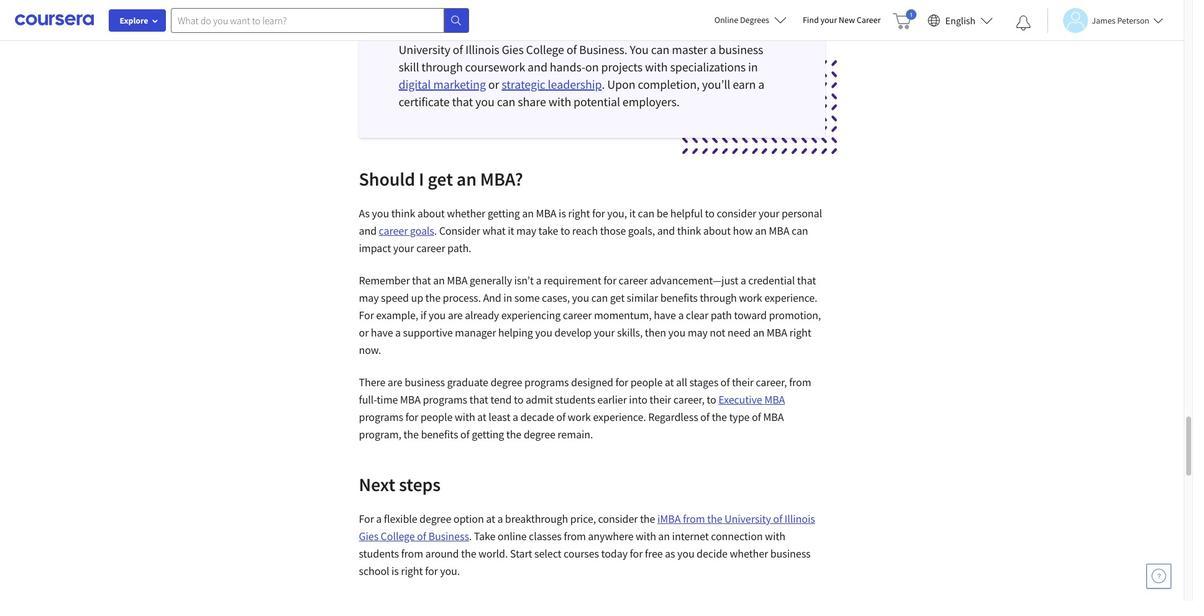 Task type: vqa. For each thing, say whether or not it's contained in the screenshot.
1st LIKE from the bottom of the page
no



Task type: describe. For each thing, give the bounding box(es) containing it.
you
[[630, 42, 649, 57]]

price,
[[570, 512, 596, 526]]

shopping cart: 1 item image
[[893, 9, 917, 29]]

already
[[465, 308, 499, 323]]

clear
[[686, 308, 709, 323]]

degree inside there are business graduate degree programs designed for people at all stages of their career, from full-time mba programs that tend to admit students earlier into their career, to
[[491, 375, 522, 390]]

that right credential
[[797, 273, 816, 288]]

college inside imba from the university of illinois gies college of business
[[381, 529, 415, 544]]

imba from the university of illinois gies college of business
[[359, 512, 815, 544]]

through inside remember that an mba generally isn't a requirement for career advancement—just a credential that may speed up the process. and in some cases, you can get similar benefits through work experience. for example, if you are already experiencing career momentum, have a clear path toward promotion, or have a supportive manager helping you develop your skills, then you may not need an mba right now.
[[700, 291, 737, 305]]

0 horizontal spatial their
[[650, 393, 671, 407]]

you,
[[607, 206, 627, 221]]

earn
[[733, 76, 756, 92]]

the inside remember that an mba generally isn't a requirement for career advancement—just a credential that may speed up the process. and in some cases, you can get similar benefits through work experience. for example, if you are already experiencing career momentum, have a clear path toward promotion, or have a supportive manager helping you develop your skills, then you may not need an mba right now.
[[425, 291, 441, 305]]

mba inside . consider what it may take to reach those goals, and think about how an mba can impact your career path.
[[769, 224, 790, 238]]

. for upon
[[602, 76, 605, 92]]

today
[[601, 547, 628, 561]]

digital
[[399, 76, 431, 92]]

work inside executive mba programs for people with at least a decade of work experience. regardless of the type of mba program, the benefits of getting the degree remain.
[[568, 410, 591, 424]]

requirement
[[544, 273, 601, 288]]

for inside remember that an mba generally isn't a requirement for career advancement—just a credential that may speed up the process. and in some cases, you can get similar benefits through work experience. for example, if you are already experiencing career momentum, have a clear path toward promotion, or have a supportive manager helping you develop your skills, then you may not need an mba right now.
[[359, 308, 374, 323]]

online for classes
[[498, 529, 527, 544]]

What do you want to learn? text field
[[171, 8, 444, 33]]

2 horizontal spatial may
[[688, 326, 708, 340]]

career goals link
[[379, 224, 434, 238]]

benefits inside executive mba programs for people with at least a decade of work experience. regardless of the type of mba program, the benefits of getting the degree remain.
[[421, 428, 458, 442]]

admit
[[526, 393, 553, 407]]

regardless
[[648, 410, 698, 424]]

peterson
[[1117, 15, 1150, 26]]

an inside "consider an online business specialization from the university of illinois gies college of business. you can master a business skill through coursework and hands-on projects with specializations in digital marketing or strategic leadership"
[[549, 24, 562, 40]]

business.
[[579, 42, 628, 57]]

should i get an mba?
[[359, 167, 523, 191]]

can inside . consider what it may take to reach those goals, and think about how an mba can impact your career path.
[[792, 224, 808, 238]]

2 horizontal spatial programs
[[525, 375, 569, 390]]

classes
[[529, 529, 562, 544]]

level
[[473, 7, 498, 22]]

and inside . consider what it may take to reach those goals, and think about how an mba can impact your career path.
[[657, 224, 675, 238]]

about inside as you think about whether getting an mba is right for you, it can be helpful to consider your personal and
[[417, 206, 445, 221]]

with right connection at the right bottom of the page
[[765, 529, 785, 544]]

steps
[[399, 473, 441, 497]]

world.
[[479, 547, 508, 561]]

think inside . consider what it may take to reach those goals, and think about how an mba can impact your career path.
[[677, 224, 701, 238]]

mba down promotion,
[[767, 326, 787, 340]]

can inside . upon completion, you'll earn a certificate that you can share with potential employers.
[[497, 94, 515, 109]]

2 vertical spatial at
[[486, 512, 495, 526]]

right inside as you think about whether getting an mba is right for you, it can be helpful to consider your personal and
[[568, 206, 590, 221]]

a right isn't
[[536, 273, 542, 288]]

or inside "consider an online business specialization from the university of illinois gies college of business. you can master a business skill through coursework and hands-on projects with specializations in digital marketing or strategic leadership"
[[488, 76, 499, 92]]

personal
[[782, 206, 822, 221]]

1 horizontal spatial consider
[[598, 512, 638, 526]]

then
[[645, 326, 666, 340]]

hands-
[[550, 59, 585, 75]]

business inside . take online classes from anywhere with an internet connection with students from around the world. start select courses today for free as you decide whether business school is right for you.
[[770, 547, 811, 561]]

degree inside executive mba programs for people with at least a decade of work experience. regardless of the type of mba program, the benefits of getting the degree remain.
[[524, 428, 555, 442]]

james peterson
[[1092, 15, 1150, 26]]

2 for from the top
[[359, 512, 374, 526]]

right inside remember that an mba generally isn't a requirement for career advancement—just a credential that may speed up the process. and in some cases, you can get similar benefits through work experience. for example, if you are already experiencing career momentum, have a clear path toward promotion, or have a supportive manager helping you develop your skills, then you may not need an mba right now.
[[790, 326, 811, 340]]

need
[[728, 326, 751, 340]]

leadership
[[548, 76, 602, 92]]

a inside executive mba programs for people with at least a decade of work experience. regardless of the type of mba program, the benefits of getting the degree remain.
[[513, 410, 518, 424]]

free
[[645, 547, 663, 561]]

and inside "consider an online business specialization from the university of illinois gies college of business. you can master a business skill through coursework and hands-on projects with specializations in digital marketing or strategic leadership"
[[528, 59, 547, 75]]

as
[[665, 547, 675, 561]]

people inside executive mba programs for people with at least a decade of work experience. regardless of the type of mba program, the benefits of getting the degree remain.
[[421, 410, 453, 424]]

school
[[359, 564, 389, 579]]

the right the program,
[[404, 428, 419, 442]]

up inside if you want to level up in your career, but can't commit to an mba program right now,
[[501, 7, 514, 22]]

helpful
[[670, 206, 703, 221]]

you inside . take online classes from anywhere with an internet connection with students from around the world. start select courses today for free as you decide whether business school is right for you.
[[677, 547, 695, 561]]

university inside imba from the university of illinois gies college of business
[[725, 512, 771, 526]]

the left type on the right of the page
[[712, 410, 727, 424]]

. upon completion, you'll earn a certificate that you can share with potential employers.
[[399, 76, 765, 109]]

cases,
[[542, 291, 570, 305]]

specializations
[[670, 59, 746, 75]]

if you want to level up in your career, but can't commit to an mba program right now,
[[399, 7, 739, 40]]

remember that an mba generally isn't a requirement for career advancement—just a credential that may speed up the process. and in some cases, you can get similar benefits through work experience. for example, if you are already experiencing career momentum, have a clear path toward promotion, or have a supportive manager helping you develop your skills, then you may not need an mba right now.
[[359, 273, 821, 357]]

an inside . consider what it may take to reach those goals, and think about how an mba can impact your career path.
[[755, 224, 767, 238]]

at inside executive mba programs for people with at least a decade of work experience. regardless of the type of mba program, the benefits of getting the degree remain.
[[477, 410, 487, 424]]

projects
[[601, 59, 643, 75]]

the inside imba from the university of illinois gies college of business
[[707, 512, 722, 526]]

mba right executive
[[764, 393, 785, 407]]

what
[[483, 224, 506, 238]]

an up process.
[[433, 273, 445, 288]]

remember
[[359, 273, 410, 288]]

business inside there are business graduate degree programs designed for people at all stages of their career, from full-time mba programs that tend to admit students earlier into their career, to
[[405, 375, 445, 390]]

consider inside "consider an online business specialization from the university of illinois gies college of business. you can master a business skill through coursework and hands-on projects with specializations in digital marketing or strategic leadership"
[[502, 24, 546, 40]]

gies inside imba from the university of illinois gies college of business
[[359, 529, 379, 544]]

goals,
[[628, 224, 655, 238]]

speed
[[381, 291, 409, 305]]

consider an online business specialization from the university of illinois gies college of business. you can master a business skill through coursework and hands-on projects with specializations in digital marketing or strategic leadership
[[399, 24, 763, 92]]

degrees
[[740, 14, 769, 25]]

. take online classes from anywhere with an internet connection with students from around the world. start select courses today for free as you decide whether business school is right for you.
[[359, 529, 811, 579]]

in inside remember that an mba generally isn't a requirement for career advancement—just a credential that may speed up the process. and in some cases, you can get similar benefits through work experience. for example, if you are already experiencing career momentum, have a clear path toward promotion, or have a supportive manager helping you develop your skills, then you may not need an mba right now.
[[504, 291, 512, 305]]

of inside there are business graduate degree programs designed for people at all stages of their career, from full-time mba programs that tend to admit students earlier into their career, to
[[721, 375, 730, 390]]

generally
[[470, 273, 512, 288]]

some
[[514, 291, 540, 305]]

decide
[[697, 547, 728, 561]]

for inside remember that an mba generally isn't a requirement for career advancement—just a credential that may speed up the process. and in some cases, you can get similar benefits through work experience. for example, if you are already experiencing career momentum, have a clear path toward promotion, or have a supportive manager helping you develop your skills, then you may not need an mba right now.
[[604, 273, 617, 288]]

career
[[857, 14, 881, 25]]

now.
[[359, 343, 381, 357]]

an down toward
[[753, 326, 765, 340]]

impact
[[359, 241, 391, 255]]

mba?
[[480, 167, 523, 191]]

for a flexible degree option at a breakthrough price, consider the
[[359, 512, 657, 526]]

a left clear
[[678, 308, 684, 323]]

it inside . consider what it may take to reach those goals, and think about how an mba can impact your career path.
[[508, 224, 514, 238]]

0 horizontal spatial get
[[428, 167, 453, 191]]

your inside as you think about whether getting an mba is right for you, it can be helpful to consider your personal and
[[759, 206, 780, 221]]

for inside there are business graduate degree programs designed for people at all stages of their career, from full-time mba programs that tend to admit students earlier into their career, to
[[616, 375, 628, 390]]

can inside remember that an mba generally isn't a requirement for career advancement—just a credential that may speed up the process. and in some cases, you can get similar benefits through work experience. for example, if you are already experiencing career momentum, have a clear path toward promotion, or have a supportive manager helping you develop your skills, then you may not need an mba right now.
[[591, 291, 608, 305]]

should
[[359, 167, 415, 191]]

to inside . consider what it may take to reach those goals, and think about how an mba can impact your career path.
[[561, 224, 570, 238]]

consider
[[439, 224, 480, 238]]

for inside as you think about whether getting an mba is right for you, it can be helpful to consider your personal and
[[592, 206, 605, 221]]

can't
[[615, 7, 641, 22]]

reach
[[572, 224, 598, 238]]

earlier
[[597, 393, 627, 407]]

mba inside as you think about whether getting an mba is right for you, it can be helpful to consider your personal and
[[536, 206, 557, 221]]

similar
[[627, 291, 658, 305]]

a inside "consider an online business specialization from the university of illinois gies college of business. you can master a business skill through coursework and hands-on projects with specializations in digital marketing or strategic leadership"
[[710, 42, 716, 57]]

work inside remember that an mba generally isn't a requirement for career advancement—just a credential that may speed up the process. and in some cases, you can get similar benefits through work experience. for example, if you are already experiencing career momentum, have a clear path toward promotion, or have a supportive manager helping you develop your skills, then you may not need an mba right now.
[[739, 291, 762, 305]]

but
[[594, 7, 612, 22]]

your right find
[[821, 14, 837, 25]]

it inside as you think about whether getting an mba is right for you, it can be helpful to consider your personal and
[[629, 206, 636, 221]]

coursework
[[465, 59, 525, 75]]

career goals
[[379, 224, 434, 238]]

on
[[585, 59, 599, 75]]

an inside as you think about whether getting an mba is right for you, it can be helpful to consider your personal and
[[522, 206, 534, 221]]

experience. inside executive mba programs for people with at least a decade of work experience. regardless of the type of mba program, the benefits of getting the degree remain.
[[593, 410, 646, 424]]

graduate
[[447, 375, 488, 390]]

programs inside executive mba programs for people with at least a decade of work experience. regardless of the type of mba program, the benefits of getting the degree remain.
[[359, 410, 403, 424]]

helping
[[498, 326, 533, 340]]

a right option
[[497, 512, 503, 526]]

mba up process.
[[447, 273, 468, 288]]

0 horizontal spatial may
[[359, 291, 379, 305]]

right inside if you want to level up in your career, but can't commit to an mba program right now,
[[447, 24, 472, 40]]

2 vertical spatial degree
[[420, 512, 451, 526]]

designed
[[571, 375, 613, 390]]

manager
[[455, 326, 496, 340]]

1 vertical spatial programs
[[423, 393, 467, 407]]

to right tend
[[514, 393, 524, 407]]

program,
[[359, 428, 401, 442]]

with inside . upon completion, you'll earn a certificate that you can share with potential employers.
[[549, 94, 571, 109]]

an left mba?
[[457, 167, 477, 191]]

illinois inside imba from the university of illinois gies college of business
[[785, 512, 815, 526]]

anywhere
[[588, 529, 634, 544]]

get inside remember that an mba generally isn't a requirement for career advancement—just a credential that may speed up the process. and in some cases, you can get similar benefits through work experience. for example, if you are already experiencing career momentum, have a clear path toward promotion, or have a supportive manager helping you develop your skills, then you may not need an mba right now.
[[610, 291, 625, 305]]

completion,
[[638, 76, 700, 92]]

program
[[399, 24, 444, 40]]

tend
[[491, 393, 512, 407]]

there are business graduate degree programs designed for people at all stages of their career, from full-time mba programs that tend to admit students earlier into their career, to
[[359, 375, 811, 407]]

in inside "consider an online business specialization from the university of illinois gies college of business. you can master a business skill through coursework and hands-on projects with specializations in digital marketing or strategic leadership"
[[748, 59, 758, 75]]

as
[[359, 206, 370, 221]]

to up specialization at top
[[687, 7, 698, 22]]

to down stages
[[707, 393, 716, 407]]

find your new career link
[[797, 12, 887, 28]]

think inside as you think about whether getting an mba is right for you, it can be helpful to consider your personal and
[[391, 206, 415, 221]]

online degrees
[[714, 14, 769, 25]]

college inside "consider an online business specialization from the university of illinois gies college of business. you can master a business skill through coursework and hands-on projects with specializations in digital marketing or strategic leadership"
[[526, 42, 564, 57]]

are inside there are business graduate degree programs designed for people at all stages of their career, from full-time mba programs that tend to admit students earlier into their career, to
[[388, 375, 402, 390]]

process.
[[443, 291, 481, 305]]

show notifications image
[[1016, 16, 1031, 30]]

want
[[430, 7, 457, 22]]

that inside . upon completion, you'll earn a certificate that you can share with potential employers.
[[452, 94, 473, 109]]

about inside . consider what it may take to reach those goals, and think about how an mba can impact your career path.
[[703, 224, 731, 238]]



Task type: locate. For each thing, give the bounding box(es) containing it.
. consider what it may take to reach those goals, and think about how an mba can impact your career path.
[[359, 224, 808, 255]]

1 vertical spatial it
[[508, 224, 514, 238]]

1 vertical spatial think
[[677, 224, 701, 238]]

online for business
[[564, 24, 597, 40]]

to right take at the left
[[561, 224, 570, 238]]

0 horizontal spatial benefits
[[421, 428, 458, 442]]

skills,
[[617, 326, 643, 340]]

1 vertical spatial whether
[[730, 547, 768, 561]]

explore
[[120, 15, 148, 26]]

momentum,
[[594, 308, 652, 323]]

is right school
[[392, 564, 399, 579]]

getting down least
[[472, 428, 504, 442]]

breakthrough
[[505, 512, 568, 526]]

the inside "consider an online business specialization from the university of illinois gies college of business. you can master a business skill through coursework and hands-on projects with specializations in digital marketing or strategic leadership"
[[746, 24, 763, 40]]

0 horizontal spatial up
[[411, 291, 423, 305]]

you inside as you think about whether getting an mba is right for you, it can be helpful to consider your personal and
[[372, 206, 389, 221]]

are inside remember that an mba generally isn't a requirement for career advancement—just a credential that may speed up the process. and in some cases, you can get similar benefits through work experience. for example, if you are already experiencing career momentum, have a clear path toward promotion, or have a supportive manager helping you develop your skills, then you may not need an mba right now.
[[448, 308, 463, 323]]

1 vertical spatial have
[[371, 326, 393, 340]]

may left take at the left
[[516, 224, 536, 238]]

0 vertical spatial think
[[391, 206, 415, 221]]

an inside . take online classes from anywhere with an internet connection with students from around the world. start select courses today for free as you decide whether business school is right for you.
[[658, 529, 670, 544]]

share
[[518, 94, 546, 109]]

connection
[[711, 529, 763, 544]]

a left flexible
[[376, 512, 382, 526]]

with up the completion,
[[645, 59, 668, 75]]

an left online
[[700, 7, 713, 22]]

1 vertical spatial gies
[[359, 529, 379, 544]]

right right school
[[401, 564, 423, 579]]

. left "take"
[[469, 529, 472, 544]]

getting inside as you think about whether getting an mba is right for you, it can be helpful to consider your personal and
[[488, 206, 520, 221]]

with left least
[[455, 410, 475, 424]]

a down example,
[[395, 326, 401, 340]]

toward
[[734, 308, 767, 323]]

right down want
[[447, 24, 472, 40]]

example,
[[376, 308, 418, 323]]

mba down personal
[[769, 224, 790, 238]]

people up into
[[631, 375, 663, 390]]

0 vertical spatial have
[[654, 308, 676, 323]]

master
[[672, 42, 708, 57]]

0 vertical spatial getting
[[488, 206, 520, 221]]

0 vertical spatial college
[[526, 42, 564, 57]]

2 horizontal spatial and
[[657, 224, 675, 238]]

can down personal
[[792, 224, 808, 238]]

students
[[555, 393, 595, 407], [359, 547, 399, 561]]

the down "take"
[[461, 547, 476, 561]]

are up time
[[388, 375, 402, 390]]

at inside there are business graduate degree programs designed for people at all stages of their career, from full-time mba programs that tend to admit students earlier into their career, to
[[665, 375, 674, 390]]

mba up take at the left
[[536, 206, 557, 221]]

2 horizontal spatial consider
[[717, 206, 756, 221]]

work up remain.
[[568, 410, 591, 424]]

an up hands-
[[549, 24, 562, 40]]

. for consider
[[434, 224, 437, 238]]

decade
[[520, 410, 554, 424]]

whether down connection at the right bottom of the page
[[730, 547, 768, 561]]

is inside as you think about whether getting an mba is right for you, it can be helpful to consider your personal and
[[559, 206, 566, 221]]

mba right time
[[400, 393, 421, 407]]

mba inside if you want to level up in your career, but can't commit to an mba program right now,
[[716, 7, 739, 22]]

that up if
[[412, 273, 431, 288]]

gies inside "consider an online business specialization from the university of illinois gies college of business. you can master a business skill through coursework and hands-on projects with specializations in digital marketing or strategic leadership"
[[502, 42, 524, 57]]

credential
[[748, 273, 795, 288]]

career up impact in the top of the page
[[379, 224, 408, 238]]

0 vertical spatial may
[[516, 224, 536, 238]]

1 vertical spatial get
[[610, 291, 625, 305]]

it right you,
[[629, 206, 636, 221]]

your inside remember that an mba generally isn't a requirement for career advancement—just a credential that may speed up the process. and in some cases, you can get similar benefits through work experience. for example, if you are already experiencing career momentum, have a clear path toward promotion, or have a supportive manager helping you develop your skills, then you may not need an mba right now.
[[594, 326, 615, 340]]

1 vertical spatial degree
[[524, 428, 555, 442]]

your left personal
[[759, 206, 780, 221]]

think down helpful
[[677, 224, 701, 238]]

0 vertical spatial or
[[488, 76, 499, 92]]

university inside "consider an online business specialization from the university of illinois gies college of business. you can master a business skill through coursework and hands-on projects with specializations in digital marketing or strategic leadership"
[[399, 42, 450, 57]]

at left least
[[477, 410, 487, 424]]

into
[[629, 393, 647, 407]]

1 horizontal spatial experience.
[[764, 291, 818, 305]]

online
[[714, 14, 738, 25]]

degree down decade on the left of the page
[[524, 428, 555, 442]]

0 horizontal spatial students
[[359, 547, 399, 561]]

1 vertical spatial up
[[411, 291, 423, 305]]

from inside imba from the university of illinois gies college of business
[[683, 512, 705, 526]]

online inside . take online classes from anywhere with an internet connection with students from around the world. start select courses today for free as you decide whether business school is right for you.
[[498, 529, 527, 544]]

from inside there are business graduate degree programs designed for people at all stages of their career, from full-time mba programs that tend to admit students earlier into their career, to
[[789, 375, 811, 390]]

1 vertical spatial online
[[498, 529, 527, 544]]

develop
[[555, 326, 592, 340]]

with
[[645, 59, 668, 75], [549, 94, 571, 109], [455, 410, 475, 424], [636, 529, 656, 544], [765, 529, 785, 544]]

to inside as you think about whether getting an mba is right for you, it can be helpful to consider your personal and
[[705, 206, 715, 221]]

0 vertical spatial their
[[732, 375, 754, 390]]

career, down all
[[674, 393, 705, 407]]

start
[[510, 547, 532, 561]]

benefits inside remember that an mba generally isn't a requirement for career advancement—just a credential that may speed up the process. and in some cases, you can get similar benefits through work experience. for example, if you are already experiencing career momentum, have a clear path toward promotion, or have a supportive manager helping you develop your skills, then you may not need an mba right now.
[[660, 291, 698, 305]]

2 vertical spatial programs
[[359, 410, 403, 424]]

0 vertical spatial students
[[555, 393, 595, 407]]

all
[[676, 375, 687, 390]]

have up now. at left bottom
[[371, 326, 393, 340]]

2 vertical spatial .
[[469, 529, 472, 544]]

or inside remember that an mba generally isn't a requirement for career advancement—just a credential that may speed up the process. and in some cases, you can get similar benefits through work experience. for example, if you are already experiencing career momentum, have a clear path toward promotion, or have a supportive manager helping you develop your skills, then you may not need an mba right now.
[[359, 326, 369, 340]]

mba down executive mba link
[[763, 410, 784, 424]]

consider inside as you think about whether getting an mba is right for you, it can be helpful to consider your personal and
[[717, 206, 756, 221]]

benefits down advancement—just
[[660, 291, 698, 305]]

experience. inside remember that an mba generally isn't a requirement for career advancement—just a credential that may speed up the process. and in some cases, you can get similar benefits through work experience. for example, if you are already experiencing career momentum, have a clear path toward promotion, or have a supportive manager helping you develop your skills, then you may not need an mba right now.
[[764, 291, 818, 305]]

can up momentum,
[[591, 291, 608, 305]]

. left the consider
[[434, 224, 437, 238]]

programs down graduate
[[423, 393, 467, 407]]

0 vertical spatial is
[[559, 206, 566, 221]]

1 vertical spatial university
[[725, 512, 771, 526]]

not
[[710, 326, 725, 340]]

career down goals
[[416, 241, 445, 255]]

benefits
[[660, 291, 698, 305], [421, 428, 458, 442]]

mba inside there are business graduate degree programs designed for people at all stages of their career, from full-time mba programs that tend to admit students earlier into their career, to
[[400, 393, 421, 407]]

1 horizontal spatial have
[[654, 308, 676, 323]]

you'll
[[702, 76, 730, 92]]

programs up the admit
[[525, 375, 569, 390]]

0 vertical spatial whether
[[447, 206, 485, 221]]

executive mba link
[[719, 393, 785, 407]]

get
[[428, 167, 453, 191], [610, 291, 625, 305]]

may down clear
[[688, 326, 708, 340]]

think up career goals link
[[391, 206, 415, 221]]

1 horizontal spatial students
[[555, 393, 595, 407]]

skill
[[399, 59, 419, 75]]

your inside . consider what it may take to reach those goals, and think about how an mba can impact your career path.
[[393, 241, 414, 255]]

1 horizontal spatial career,
[[674, 393, 705, 407]]

courses
[[564, 547, 599, 561]]

earn your degree carousel element
[[359, 580, 825, 602]]

in inside if you want to level up in your career, but can't commit to an mba program right now,
[[517, 7, 527, 22]]

students down designed
[[555, 393, 595, 407]]

university down "program"
[[399, 42, 450, 57]]

you.
[[440, 564, 460, 579]]

internet
[[672, 529, 709, 544]]

1 horizontal spatial are
[[448, 308, 463, 323]]

0 vertical spatial programs
[[525, 375, 569, 390]]

students up school
[[359, 547, 399, 561]]

now,
[[475, 24, 500, 40]]

career up similar
[[619, 273, 648, 288]]

be
[[657, 206, 668, 221]]

english button
[[923, 0, 998, 40]]

up inside remember that an mba generally isn't a requirement for career advancement—just a credential that may speed up the process. and in some cases, you can get similar benefits through work experience. for example, if you are already experiencing career momentum, have a clear path toward promotion, or have a supportive manager helping you develop your skills, then you may not need an mba right now.
[[411, 291, 423, 305]]

may inside . consider what it may take to reach those goals, and think about how an mba can impact your career path.
[[516, 224, 536, 238]]

for inside executive mba programs for people with at least a decade of work experience. regardless of the type of mba program, the benefits of getting the degree remain.
[[405, 410, 418, 424]]

0 horizontal spatial .
[[434, 224, 437, 238]]

potential
[[574, 94, 620, 109]]

mba left degrees
[[716, 7, 739, 22]]

1 vertical spatial getting
[[472, 428, 504, 442]]

your right the level
[[529, 7, 554, 22]]

consider up anywhere
[[598, 512, 638, 526]]

1 horizontal spatial benefits
[[660, 291, 698, 305]]

experience.
[[764, 291, 818, 305], [593, 410, 646, 424]]

mba
[[716, 7, 739, 22], [536, 206, 557, 221], [769, 224, 790, 238], [447, 273, 468, 288], [767, 326, 787, 340], [400, 393, 421, 407], [764, 393, 785, 407], [763, 410, 784, 424]]

that down graduate
[[469, 393, 488, 407]]

0 horizontal spatial career,
[[556, 7, 592, 22]]

1 vertical spatial work
[[568, 410, 591, 424]]

1 vertical spatial may
[[359, 291, 379, 305]]

or down coursework at top
[[488, 76, 499, 92]]

remain.
[[558, 428, 593, 442]]

with down strategic leadership link
[[549, 94, 571, 109]]

0 horizontal spatial degree
[[420, 512, 451, 526]]

0 horizontal spatial and
[[359, 224, 377, 238]]

1 vertical spatial college
[[381, 529, 415, 544]]

business
[[599, 24, 644, 40], [719, 42, 763, 57], [405, 375, 445, 390], [770, 547, 811, 561]]

for
[[359, 308, 374, 323], [359, 512, 374, 526]]

1 horizontal spatial about
[[703, 224, 731, 238]]

an down imba
[[658, 529, 670, 544]]

take
[[474, 529, 495, 544]]

1 horizontal spatial their
[[732, 375, 754, 390]]

1 horizontal spatial get
[[610, 291, 625, 305]]

0 horizontal spatial or
[[359, 326, 369, 340]]

1 horizontal spatial college
[[526, 42, 564, 57]]

through inside "consider an online business specialization from the university of illinois gies college of business. you can master a business skill through coursework and hands-on projects with specializations in digital marketing or strategic leadership"
[[422, 59, 463, 75]]

0 vertical spatial for
[[359, 308, 374, 323]]

0 vertical spatial through
[[422, 59, 463, 75]]

it
[[629, 206, 636, 221], [508, 224, 514, 238]]

strategic
[[502, 76, 545, 92]]

up
[[501, 7, 514, 22], [411, 291, 423, 305]]

degree
[[491, 375, 522, 390], [524, 428, 555, 442], [420, 512, 451, 526]]

2 vertical spatial career,
[[674, 393, 705, 407]]

0 vertical spatial about
[[417, 206, 445, 221]]

students inside there are business graduate degree programs designed for people at all stages of their career, from full-time mba programs that tend to admit students earlier into their career, to
[[555, 393, 595, 407]]

0 horizontal spatial whether
[[447, 206, 485, 221]]

is up . consider what it may take to reach those goals, and think about how an mba can impact your career path.
[[559, 206, 566, 221]]

i
[[419, 167, 424, 191]]

1 for from the top
[[359, 308, 374, 323]]

with inside executive mba programs for people with at least a decade of work experience. regardless of the type of mba program, the benefits of getting the degree remain.
[[455, 410, 475, 424]]

0 horizontal spatial university
[[399, 42, 450, 57]]

the left imba
[[640, 512, 655, 526]]

can inside as you think about whether getting an mba is right for you, it can be helpful to consider your personal and
[[638, 206, 654, 221]]

0 vertical spatial people
[[631, 375, 663, 390]]

0 vertical spatial illinois
[[465, 42, 499, 57]]

path.
[[447, 241, 471, 255]]

james peterson button
[[1047, 8, 1163, 33]]

0 vertical spatial it
[[629, 206, 636, 221]]

1 vertical spatial for
[[359, 512, 374, 526]]

0 horizontal spatial gies
[[359, 529, 379, 544]]

and down as
[[359, 224, 377, 238]]

students inside . take online classes from anywhere with an internet connection with students from around the world. start select courses today for free as you decide whether business school is right for you.
[[359, 547, 399, 561]]

0 vertical spatial consider
[[502, 24, 546, 40]]

1 vertical spatial are
[[388, 375, 402, 390]]

people inside there are business graduate degree programs designed for people at all stages of their career, from full-time mba programs that tend to admit students earlier into their career, to
[[631, 375, 663, 390]]

experiencing
[[501, 308, 561, 323]]

can inside "consider an online business specialization from the university of illinois gies college of business. you can master a business skill through coursework and hands-on projects with specializations in digital marketing or strategic leadership"
[[651, 42, 669, 57]]

whether up the consider
[[447, 206, 485, 221]]

a up specializations
[[710, 42, 716, 57]]

1 vertical spatial through
[[700, 291, 737, 305]]

career inside . consider what it may take to reach those goals, and think about how an mba can impact your career path.
[[416, 241, 445, 255]]

coursera image
[[15, 10, 94, 30]]

2 horizontal spatial .
[[602, 76, 605, 92]]

advancement—just
[[650, 273, 738, 288]]

an right the how at the top right of the page
[[755, 224, 767, 238]]

an
[[700, 7, 713, 22], [549, 24, 562, 40], [457, 167, 477, 191], [522, 206, 534, 221], [755, 224, 767, 238], [433, 273, 445, 288], [753, 326, 765, 340], [658, 529, 670, 544]]

benefits up steps
[[421, 428, 458, 442]]

2 horizontal spatial in
[[748, 59, 758, 75]]

in up the earn
[[748, 59, 758, 75]]

how
[[733, 224, 753, 238]]

whether
[[447, 206, 485, 221], [730, 547, 768, 561]]

you inside . upon completion, you'll earn a certificate that you can share with potential employers.
[[475, 94, 495, 109]]

1 horizontal spatial or
[[488, 76, 499, 92]]

and inside as you think about whether getting an mba is right for you, it can be helpful to consider your personal and
[[359, 224, 377, 238]]

is inside . take online classes from anywhere with an internet connection with students from around the world. start select courses today for free as you decide whether business school is right for you.
[[392, 564, 399, 579]]

to left the level
[[460, 7, 471, 22]]

about left the how at the top right of the page
[[703, 224, 731, 238]]

about up goals
[[417, 206, 445, 221]]

get up momentum,
[[610, 291, 625, 305]]

the inside . take online classes from anywhere with an internet connection with students from around the world. start select courses today for free as you decide whether business school is right for you.
[[461, 547, 476, 561]]

right down promotion,
[[790, 326, 811, 340]]

right
[[447, 24, 472, 40], [568, 206, 590, 221], [790, 326, 811, 340], [401, 564, 423, 579]]

upon
[[607, 76, 635, 92]]

None search field
[[171, 8, 469, 33]]

1 vertical spatial students
[[359, 547, 399, 561]]

0 vertical spatial .
[[602, 76, 605, 92]]

getting inside executive mba programs for people with at least a decade of work experience. regardless of the type of mba program, the benefits of getting the degree remain.
[[472, 428, 504, 442]]

1 horizontal spatial through
[[700, 291, 737, 305]]

0 horizontal spatial have
[[371, 326, 393, 340]]

0 horizontal spatial programs
[[359, 410, 403, 424]]

1 horizontal spatial it
[[629, 206, 636, 221]]

from inside "consider an online business specialization from the university of illinois gies college of business. you can master a business skill through coursework and hands-on projects with specializations in digital marketing or strategic leadership"
[[719, 24, 744, 40]]

and
[[483, 291, 501, 305]]

next steps
[[359, 473, 441, 497]]

1 horizontal spatial may
[[516, 224, 536, 238]]

0 horizontal spatial experience.
[[593, 410, 646, 424]]

. inside . consider what it may take to reach those goals, and think about how an mba can impact your career path.
[[434, 224, 437, 238]]

. inside . take online classes from anywhere with an internet connection with students from around the world. start select courses today for free as you decide whether business school is right for you.
[[469, 529, 472, 544]]

can left be
[[638, 206, 654, 221]]

business
[[428, 529, 469, 544]]

1 horizontal spatial illinois
[[785, 512, 815, 526]]

up right the level
[[501, 7, 514, 22]]

think
[[391, 206, 415, 221], [677, 224, 701, 238]]

path
[[711, 308, 732, 323]]

gies up school
[[359, 529, 379, 544]]

promotion,
[[769, 308, 821, 323]]

getting up what
[[488, 206, 520, 221]]

explore button
[[109, 9, 166, 32]]

you inside if you want to level up in your career, but can't commit to an mba program right now,
[[408, 7, 428, 22]]

executive mba programs for people with at least a decade of work experience. regardless of the type of mba program, the benefits of getting the degree remain.
[[359, 393, 785, 442]]

career up develop
[[563, 308, 592, 323]]

0 horizontal spatial online
[[498, 529, 527, 544]]

. left upon
[[602, 76, 605, 92]]

career
[[379, 224, 408, 238], [416, 241, 445, 255], [619, 273, 648, 288], [563, 308, 592, 323]]

may down remember
[[359, 291, 379, 305]]

or up now. at left bottom
[[359, 326, 369, 340]]

your down career goals
[[393, 241, 414, 255]]

through up the digital marketing link
[[422, 59, 463, 75]]

whether inside . take online classes from anywhere with an internet connection with students from around the world. start select courses today for free as you decide whether business school is right for you.
[[730, 547, 768, 561]]

1 horizontal spatial work
[[739, 291, 762, 305]]

help center image
[[1152, 569, 1166, 584]]

flexible
[[384, 512, 417, 526]]

a inside . upon completion, you'll earn a certificate that you can share with potential employers.
[[758, 76, 765, 92]]

consider right now,
[[502, 24, 546, 40]]

career, inside if you want to level up in your career, but can't commit to an mba program right now,
[[556, 7, 592, 22]]

an inside if you want to level up in your career, but can't commit to an mba program right now,
[[700, 7, 713, 22]]

certificate
[[399, 94, 450, 109]]

1 vertical spatial experience.
[[593, 410, 646, 424]]

supportive
[[403, 326, 453, 340]]

the down least
[[506, 428, 522, 442]]

experience. down earlier
[[593, 410, 646, 424]]

college up hands-
[[526, 42, 564, 57]]

university up connection at the right bottom of the page
[[725, 512, 771, 526]]

. for take
[[469, 529, 472, 544]]

can right the you
[[651, 42, 669, 57]]

your inside if you want to level up in your career, but can't commit to an mba program right now,
[[529, 7, 554, 22]]

english
[[945, 14, 976, 26]]

1 vertical spatial people
[[421, 410, 453, 424]]

experience. up promotion,
[[764, 291, 818, 305]]

0 vertical spatial work
[[739, 291, 762, 305]]

right up the reach
[[568, 206, 590, 221]]

whether inside as you think about whether getting an mba is right for you, it can be helpful to consider your personal and
[[447, 206, 485, 221]]

at up "take"
[[486, 512, 495, 526]]

2 vertical spatial consider
[[598, 512, 638, 526]]

0 vertical spatial at
[[665, 375, 674, 390]]

for left flexible
[[359, 512, 374, 526]]

get right i
[[428, 167, 453, 191]]

in right and
[[504, 291, 512, 305]]

0 vertical spatial experience.
[[764, 291, 818, 305]]

at
[[665, 375, 674, 390], [477, 410, 487, 424], [486, 512, 495, 526]]

0 horizontal spatial illinois
[[465, 42, 499, 57]]

gies up coursework at top
[[502, 42, 524, 57]]

0 vertical spatial degree
[[491, 375, 522, 390]]

with inside "consider an online business specialization from the university of illinois gies college of business. you can master a business skill through coursework and hands-on projects with specializations in digital marketing or strategic leadership"
[[645, 59, 668, 75]]

0 vertical spatial university
[[399, 42, 450, 57]]

0 vertical spatial are
[[448, 308, 463, 323]]

to right helpful
[[705, 206, 715, 221]]

consider
[[502, 24, 546, 40], [717, 206, 756, 221], [598, 512, 638, 526]]

online inside "consider an online business specialization from the university of illinois gies college of business. you can master a business skill through coursework and hands-on projects with specializations in digital marketing or strategic leadership"
[[564, 24, 597, 40]]

the right online
[[746, 24, 763, 40]]

1 vertical spatial or
[[359, 326, 369, 340]]

0 horizontal spatial are
[[388, 375, 402, 390]]

there
[[359, 375, 386, 390]]

find
[[803, 14, 819, 25]]

illinois inside "consider an online business specialization from the university of illinois gies college of business. you can master a business skill through coursework and hands-on projects with specializations in digital marketing or strategic leadership"
[[465, 42, 499, 57]]

0 vertical spatial in
[[517, 7, 527, 22]]

with up the 'free'
[[636, 529, 656, 544]]

about
[[417, 206, 445, 221], [703, 224, 731, 238]]

people
[[631, 375, 663, 390], [421, 410, 453, 424]]

online down for a flexible degree option at a breakthrough price, consider the
[[498, 529, 527, 544]]

at left all
[[665, 375, 674, 390]]

university
[[399, 42, 450, 57], [725, 512, 771, 526]]

0 horizontal spatial think
[[391, 206, 415, 221]]

career,
[[556, 7, 592, 22], [756, 375, 787, 390], [674, 393, 705, 407]]

1 horizontal spatial university
[[725, 512, 771, 526]]

a left credential
[[741, 273, 746, 288]]

have up "then"
[[654, 308, 676, 323]]

employers.
[[623, 94, 680, 109]]

right inside . take online classes from anywhere with an internet connection with students from around the world. start select courses today for free as you decide whether business school is right for you.
[[401, 564, 423, 579]]

2 horizontal spatial career,
[[756, 375, 787, 390]]

1 vertical spatial illinois
[[785, 512, 815, 526]]

0 vertical spatial up
[[501, 7, 514, 22]]

0 vertical spatial career,
[[556, 7, 592, 22]]



